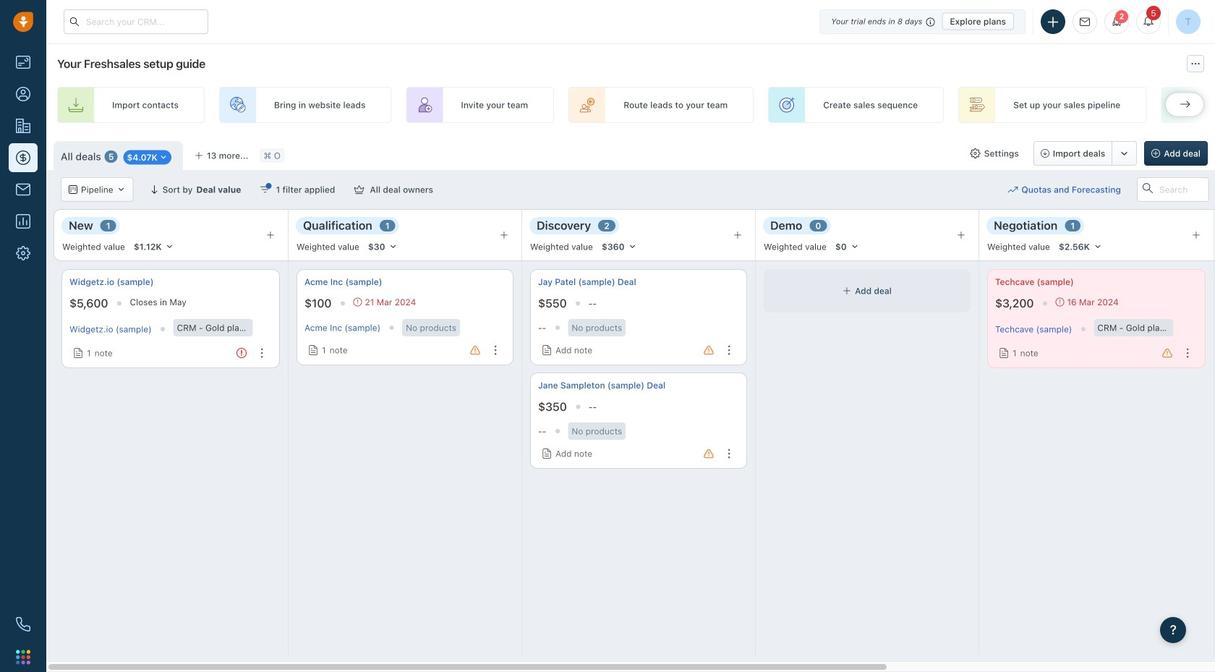 Task type: describe. For each thing, give the bounding box(es) containing it.
phone image
[[16, 617, 30, 632]]

Search field
[[1137, 177, 1210, 202]]

phone element
[[9, 610, 38, 639]]



Task type: locate. For each thing, give the bounding box(es) containing it.
Search your CRM... text field
[[64, 9, 208, 34]]

container_wx8msf4aqz5i3rn1 image
[[308, 345, 318, 355], [73, 348, 83, 358], [999, 348, 1009, 358], [542, 449, 552, 459]]

freshworks switcher image
[[16, 650, 30, 664]]

container_wx8msf4aqz5i3rn1 image
[[971, 148, 981, 158], [159, 153, 168, 162], [260, 184, 270, 195], [354, 184, 364, 195], [1008, 184, 1018, 195], [69, 185, 77, 194], [117, 185, 126, 194], [843, 286, 852, 295], [353, 298, 362, 306], [1056, 298, 1064, 306], [542, 345, 552, 355]]

send email image
[[1080, 17, 1090, 27]]

group
[[1034, 141, 1137, 166]]



